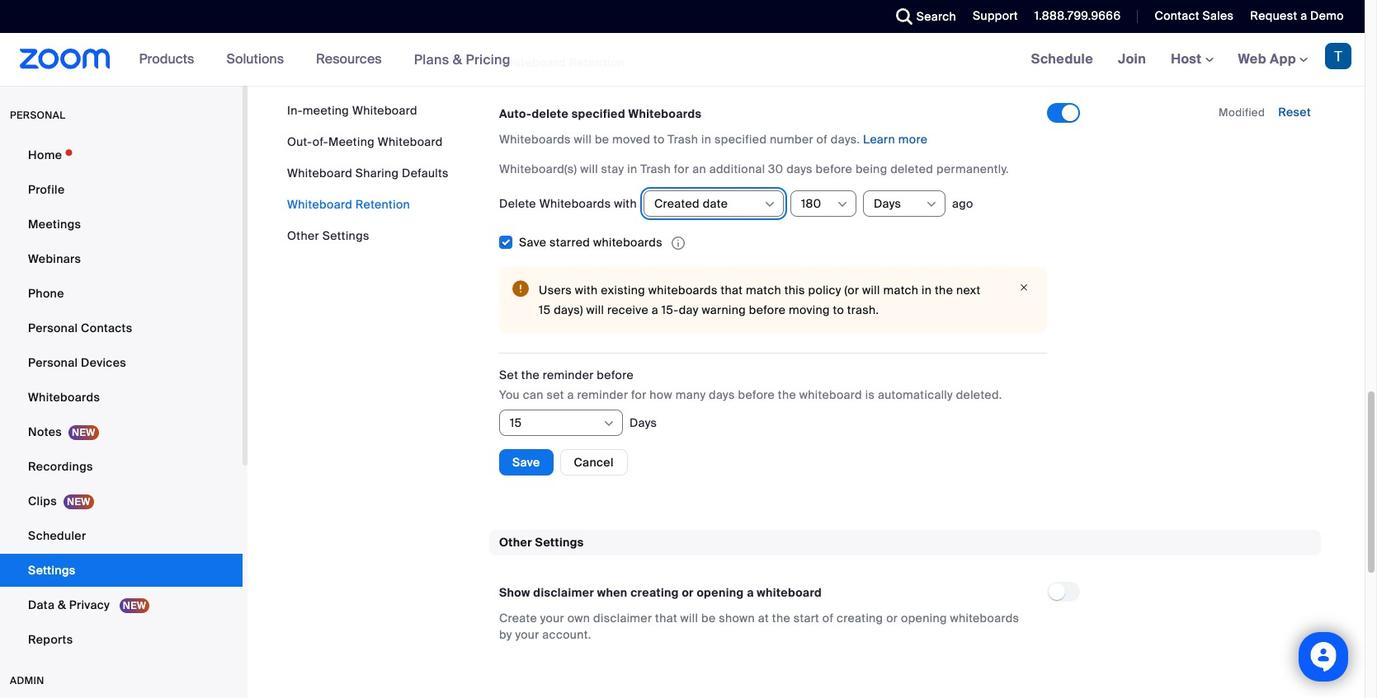 Task type: locate. For each thing, give the bounding box(es) containing it.
meeting
[[328, 135, 375, 149]]

1 horizontal spatial whiteboard retention
[[499, 55, 625, 70]]

1 vertical spatial your
[[515, 628, 539, 643]]

0 vertical spatial whiteboards
[[593, 235, 663, 250]]

that up warning
[[721, 283, 743, 298]]

2 vertical spatial whiteboards
[[950, 612, 1019, 627]]

1 vertical spatial for
[[631, 388, 647, 403]]

creating right when on the bottom left of page
[[631, 586, 679, 601]]

to inside users with existing whiteboards that match this policy (or will match in the next 15 days) will receive a 15-day warning before moving to trash.
[[833, 303, 844, 318]]

whiteboards up moved
[[628, 106, 702, 121]]

1 horizontal spatial other
[[499, 535, 532, 550]]

0 vertical spatial or
[[682, 586, 694, 601]]

& right data
[[58, 598, 66, 613]]

other settings element
[[489, 530, 1321, 664]]

or inside create your own disclaimer that will be shown at the start of creating or opening whiteboards by your account.
[[886, 612, 898, 627]]

0 vertical spatial with
[[614, 196, 637, 211]]

1 vertical spatial personal
[[28, 356, 78, 371]]

save down the 15 popup button
[[512, 455, 540, 470]]

1 vertical spatial creating
[[837, 612, 883, 627]]

request
[[1251, 8, 1298, 23]]

whiteboard left is
[[799, 388, 862, 403]]

1 vertical spatial whiteboard
[[757, 586, 822, 601]]

save for save
[[512, 455, 540, 470]]

1 horizontal spatial &
[[453, 51, 462, 68]]

disclaimer
[[533, 586, 594, 601], [593, 612, 652, 627]]

webinars link
[[0, 243, 243, 276]]

show options image left the ago
[[925, 198, 938, 211]]

days inside dropdown button
[[874, 196, 901, 211]]

a inside users with existing whiteboards that match this policy (or will match in the next 15 days) will receive a 15-day warning before moving to trash.
[[652, 303, 659, 318]]

will right "(or"
[[862, 283, 880, 298]]

settings inside 'link'
[[28, 564, 76, 578]]

retention down sharing
[[355, 197, 410, 212]]

whiteboards down personal devices
[[28, 390, 100, 405]]

menu bar
[[287, 102, 449, 244]]

whiteboard retention element
[[489, 50, 1321, 504]]

days inside 'set the reminder before you can set a reminder for how many days before the whiteboard is automatically deleted.'
[[709, 388, 735, 403]]

additional
[[709, 161, 765, 176]]

retention up auto-delete specified whiteboards
[[569, 55, 625, 70]]

to right moved
[[654, 132, 665, 147]]

home link
[[0, 139, 243, 172]]

show options image
[[763, 198, 777, 211], [836, 198, 849, 211], [925, 198, 938, 211], [602, 417, 616, 431]]

deleted
[[891, 161, 934, 176]]

0 horizontal spatial 15
[[510, 416, 522, 431]]

match left this
[[746, 283, 781, 298]]

will down show disclaimer when creating or opening a whiteboard
[[680, 612, 698, 627]]

being
[[856, 161, 887, 176]]

shown
[[719, 612, 755, 627]]

1 horizontal spatial creating
[[837, 612, 883, 627]]

2 vertical spatial settings
[[28, 564, 76, 578]]

180
[[801, 196, 821, 211]]

0 vertical spatial trash
[[668, 132, 698, 147]]

save starred whiteboards application
[[519, 234, 691, 251]]

reminder up set
[[543, 368, 594, 383]]

0 horizontal spatial opening
[[697, 586, 744, 601]]

0 horizontal spatial or
[[682, 586, 694, 601]]

0 horizontal spatial days
[[709, 388, 735, 403]]

other settings down whiteboard retention link
[[287, 229, 369, 243]]

0 vertical spatial disclaimer
[[533, 586, 594, 601]]

show options image up 'cancel'
[[602, 417, 616, 431]]

0 vertical spatial personal
[[28, 321, 78, 336]]

when
[[597, 586, 628, 601]]

whiteboard inside 'set the reminder before you can set a reminder for how many days before the whiteboard is automatically deleted.'
[[799, 388, 862, 403]]

trash down moved
[[640, 161, 671, 176]]

you
[[499, 388, 520, 403]]

1 vertical spatial days
[[630, 416, 657, 431]]

other up show at the left bottom
[[499, 535, 532, 550]]

of
[[817, 132, 828, 147], [823, 612, 834, 627]]

settings down the scheduler
[[28, 564, 76, 578]]

1 vertical spatial save
[[512, 455, 540, 470]]

permanently.
[[937, 161, 1009, 176]]

in up an
[[701, 132, 712, 147]]

1 horizontal spatial specified
[[715, 132, 767, 147]]

2 personal from the top
[[28, 356, 78, 371]]

1 vertical spatial be
[[701, 612, 716, 627]]

the inside create your own disclaimer that will be shown at the start of creating or opening whiteboards by your account.
[[772, 612, 791, 627]]

web
[[1238, 50, 1267, 68]]

days right the many at the bottom of page
[[709, 388, 735, 403]]

(or
[[845, 283, 859, 298]]

days down how
[[630, 416, 657, 431]]

0 horizontal spatial specified
[[572, 106, 626, 121]]

0 horizontal spatial in
[[627, 161, 637, 176]]

whiteboards will be moved to trash in specified number of days. learn more
[[499, 132, 928, 147]]

0 vertical spatial save
[[519, 235, 547, 250]]

that
[[721, 283, 743, 298], [655, 612, 677, 627]]

personal for personal devices
[[28, 356, 78, 371]]

match right "(or"
[[883, 283, 919, 298]]

search
[[917, 9, 956, 24]]

whiteboard up start
[[757, 586, 822, 601]]

personal down phone
[[28, 321, 78, 336]]

by
[[499, 628, 512, 643]]

1 vertical spatial specified
[[715, 132, 767, 147]]

1 match from the left
[[746, 283, 781, 298]]

& inside personal menu menu
[[58, 598, 66, 613]]

personal devices
[[28, 356, 126, 371]]

0 vertical spatial of
[[817, 132, 828, 147]]

1 horizontal spatial settings
[[322, 229, 369, 243]]

days right 30
[[787, 161, 813, 176]]

trash up an
[[668, 132, 698, 147]]

settings
[[322, 229, 369, 243], [535, 535, 584, 550], [28, 564, 76, 578]]

will
[[574, 132, 592, 147], [580, 161, 598, 176], [862, 283, 880, 298], [586, 303, 604, 318], [680, 612, 698, 627]]

0 vertical spatial for
[[674, 161, 689, 176]]

reset button
[[1278, 104, 1311, 119]]

banner containing products
[[0, 33, 1365, 87]]

the inside users with existing whiteboards that match this policy (or will match in the next 15 days) will receive a 15-day warning before moving to trash.
[[935, 283, 953, 298]]

0 vertical spatial reminder
[[543, 368, 594, 383]]

0 vertical spatial that
[[721, 283, 743, 298]]

save for save starred whiteboards
[[519, 235, 547, 250]]

0 horizontal spatial other
[[287, 229, 319, 243]]

whiteboard retention down whiteboard sharing defaults link
[[287, 197, 410, 212]]

0 vertical spatial 15
[[539, 303, 551, 318]]

0 horizontal spatial match
[[746, 283, 781, 298]]

creating right start
[[837, 612, 883, 627]]

in inside users with existing whiteboards that match this policy (or will match in the next 15 days) will receive a 15-day warning before moving to trash.
[[922, 283, 932, 298]]

1 vertical spatial whiteboards
[[648, 283, 718, 298]]

retention inside whiteboard retention element
[[569, 55, 625, 70]]

1 horizontal spatial opening
[[901, 612, 947, 627]]

to
[[654, 132, 665, 147], [833, 303, 844, 318]]

1 horizontal spatial or
[[886, 612, 898, 627]]

for left how
[[631, 388, 647, 403]]

show options image for created date
[[763, 198, 777, 211]]

0 vertical spatial retention
[[569, 55, 625, 70]]

1 vertical spatial other settings
[[499, 535, 584, 550]]

0 horizontal spatial days
[[630, 416, 657, 431]]

a left the 15- at top
[[652, 303, 659, 318]]

that inside create your own disclaimer that will be shown at the start of creating or opening whiteboards by your account.
[[655, 612, 677, 627]]

menu bar containing in-meeting whiteboard
[[287, 102, 449, 244]]

be inside whiteboard retention element
[[595, 132, 609, 147]]

before down days.
[[816, 161, 853, 176]]

moving
[[789, 303, 830, 318]]

clips
[[28, 494, 57, 509]]

1 vertical spatial whiteboard retention
[[287, 197, 410, 212]]

in
[[701, 132, 712, 147], [627, 161, 637, 176], [922, 283, 932, 298]]

data & privacy
[[28, 598, 113, 613]]

0 horizontal spatial &
[[58, 598, 66, 613]]

1 vertical spatial 15
[[510, 416, 522, 431]]

whiteboards down delete
[[499, 132, 571, 147]]

match
[[746, 283, 781, 298], [883, 283, 919, 298]]

with up the days)
[[575, 283, 598, 298]]

before down receive
[[597, 368, 634, 383]]

15-
[[662, 303, 679, 318]]

15 inside popup button
[[510, 416, 522, 431]]

1 horizontal spatial retention
[[569, 55, 625, 70]]

whiteboards link
[[0, 381, 243, 414]]

be inside create your own disclaimer that will be shown at the start of creating or opening whiteboards by your account.
[[701, 612, 716, 627]]

1 personal from the top
[[28, 321, 78, 336]]

specified up moved
[[572, 106, 626, 121]]

2 horizontal spatial settings
[[535, 535, 584, 550]]

1 horizontal spatial match
[[883, 283, 919, 298]]

1 vertical spatial disclaimer
[[593, 612, 652, 627]]

0 vertical spatial days
[[874, 196, 901, 211]]

in right stay
[[627, 161, 637, 176]]

personal
[[28, 321, 78, 336], [28, 356, 78, 371]]

scheduler
[[28, 529, 86, 544]]

trash.
[[847, 303, 879, 318]]

save inside save starred whiteboards "application"
[[519, 235, 547, 250]]

products button
[[139, 33, 202, 86]]

whiteboards
[[628, 106, 702, 121], [499, 132, 571, 147], [539, 196, 611, 211], [28, 390, 100, 405]]

reminder right set
[[577, 388, 628, 403]]

zoom logo image
[[20, 49, 110, 69]]

your up account.
[[540, 612, 564, 627]]

0 vertical spatial other
[[287, 229, 319, 243]]

specified up additional
[[715, 132, 767, 147]]

1 horizontal spatial be
[[701, 612, 716, 627]]

1 horizontal spatial that
[[721, 283, 743, 298]]

whiteboard retention up delete
[[499, 55, 625, 70]]

trash
[[668, 132, 698, 147], [640, 161, 671, 176]]

15 down the you on the bottom of page
[[510, 416, 522, 431]]

0 vertical spatial be
[[595, 132, 609, 147]]

for inside 'set the reminder before you can set a reminder for how many days before the whiteboard is automatically deleted.'
[[631, 388, 647, 403]]

days down the being
[[874, 196, 901, 211]]

0 vertical spatial creating
[[631, 586, 679, 601]]

show options image for days
[[925, 198, 938, 211]]

personal devices link
[[0, 347, 243, 380]]

of inside whiteboard retention element
[[817, 132, 828, 147]]

contact sales link
[[1142, 0, 1238, 33], [1155, 8, 1234, 23]]

that down show disclaimer when creating or opening a whiteboard
[[655, 612, 677, 627]]

show options image down 30
[[763, 198, 777, 211]]

& for pricing
[[453, 51, 462, 68]]

personal menu menu
[[0, 139, 243, 659]]

before down this
[[749, 303, 786, 318]]

settings up own
[[535, 535, 584, 550]]

0 horizontal spatial be
[[595, 132, 609, 147]]

& right plans at top left
[[453, 51, 462, 68]]

other down whiteboard retention link
[[287, 229, 319, 243]]

& inside product information navigation
[[453, 51, 462, 68]]

0 vertical spatial your
[[540, 612, 564, 627]]

a up shown
[[747, 586, 754, 601]]

your down create
[[515, 628, 539, 643]]

be down auto-delete specified whiteboards
[[595, 132, 609, 147]]

demo
[[1311, 8, 1344, 23]]

whiteboards inside personal menu menu
[[28, 390, 100, 405]]

the
[[935, 283, 953, 298], [521, 368, 540, 383], [778, 388, 796, 403], [772, 612, 791, 627]]

1 vertical spatial that
[[655, 612, 677, 627]]

disclaimer inside create your own disclaimer that will be shown at the start of creating or opening whiteboards by your account.
[[593, 612, 652, 627]]

many
[[676, 388, 706, 403]]

1 vertical spatial days
[[709, 388, 735, 403]]

before right the many at the bottom of page
[[738, 388, 775, 403]]

a left demo
[[1301, 8, 1307, 23]]

to down policy
[[833, 303, 844, 318]]

with down stay
[[614, 196, 637, 211]]

1 vertical spatial with
[[575, 283, 598, 298]]

0 horizontal spatial settings
[[28, 564, 76, 578]]

personal
[[10, 109, 66, 122]]

settings down whiteboard retention link
[[322, 229, 369, 243]]

save inside save button
[[512, 455, 540, 470]]

set
[[547, 388, 564, 403]]

date
[[703, 196, 728, 211]]

meeting
[[303, 103, 349, 118]]

a right set
[[567, 388, 574, 403]]

plans & pricing link
[[414, 51, 511, 68], [414, 51, 511, 68]]

0 vertical spatial in
[[701, 132, 712, 147]]

that inside users with existing whiteboards that match this policy (or will match in the next 15 days) will receive a 15-day warning before moving to trash.
[[721, 283, 743, 298]]

1 vertical spatial &
[[58, 598, 66, 613]]

disclaimer down when on the bottom left of page
[[593, 612, 652, 627]]

will down auto-delete specified whiteboards
[[574, 132, 592, 147]]

0 vertical spatial other settings
[[287, 229, 369, 243]]

1 horizontal spatial to
[[833, 303, 844, 318]]

0 vertical spatial &
[[453, 51, 462, 68]]

recordings link
[[0, 451, 243, 484]]

be
[[595, 132, 609, 147], [701, 612, 716, 627]]

0 horizontal spatial with
[[575, 283, 598, 298]]

for left an
[[674, 161, 689, 176]]

1 horizontal spatial days
[[874, 196, 901, 211]]

other settings
[[287, 229, 369, 243], [499, 535, 584, 550]]

disclaimer up own
[[533, 586, 594, 601]]

or
[[682, 586, 694, 601], [886, 612, 898, 627]]

0 vertical spatial opening
[[697, 586, 744, 601]]

before inside users with existing whiteboards that match this policy (or will match in the next 15 days) will receive a 15-day warning before moving to trash.
[[749, 303, 786, 318]]

your
[[540, 612, 564, 627], [515, 628, 539, 643]]

save left starred
[[519, 235, 547, 250]]

0 vertical spatial settings
[[322, 229, 369, 243]]

0 vertical spatial whiteboard
[[799, 388, 862, 403]]

show options image right 180
[[836, 198, 849, 211]]

whiteboards inside "application"
[[593, 235, 663, 250]]

banner
[[0, 33, 1365, 87]]

out-
[[287, 135, 312, 149]]

1 vertical spatial to
[[833, 303, 844, 318]]

users with existing whiteboards that match this policy (or will match in the next 15 days) will receive a 15-day warning before moving to trash. alert
[[499, 267, 1047, 333]]

0 horizontal spatial other settings
[[287, 229, 369, 243]]

0 horizontal spatial to
[[654, 132, 665, 147]]

resources button
[[316, 33, 389, 86]]

personal down personal contacts
[[28, 356, 78, 371]]

users with existing whiteboards that match this policy (or will match in the next 15 days) will receive a 15-day warning before moving to trash.
[[539, 283, 981, 318]]

1 vertical spatial or
[[886, 612, 898, 627]]

data & privacy link
[[0, 589, 243, 622]]

&
[[453, 51, 462, 68], [58, 598, 66, 613]]

0 horizontal spatial for
[[631, 388, 647, 403]]

15 down users in the left top of the page
[[539, 303, 551, 318]]

1 horizontal spatial 15
[[539, 303, 551, 318]]

whiteboard inside other settings element
[[757, 586, 822, 601]]

whiteboards up starred
[[539, 196, 611, 211]]

whiteboard retention inside menu bar
[[287, 197, 410, 212]]

1 vertical spatial of
[[823, 612, 834, 627]]

be left shown
[[701, 612, 716, 627]]

other settings up show at the left bottom
[[499, 535, 584, 550]]

2 horizontal spatial in
[[922, 283, 932, 298]]

whiteboard retention
[[499, 55, 625, 70], [287, 197, 410, 212]]

of left days.
[[817, 132, 828, 147]]

in left next
[[922, 283, 932, 298]]

of right start
[[823, 612, 834, 627]]

own
[[568, 612, 590, 627]]

1 vertical spatial retention
[[355, 197, 410, 212]]

days
[[787, 161, 813, 176], [709, 388, 735, 403]]

will left stay
[[580, 161, 598, 176]]

1 vertical spatial opening
[[901, 612, 947, 627]]

2 vertical spatial in
[[922, 283, 932, 298]]

0 horizontal spatial your
[[515, 628, 539, 643]]

show disclaimer when creating or opening a whiteboard
[[499, 586, 822, 601]]

privacy
[[69, 598, 110, 613]]

0 horizontal spatial that
[[655, 612, 677, 627]]



Task type: describe. For each thing, give the bounding box(es) containing it.
1 vertical spatial other
[[499, 535, 532, 550]]

& for privacy
[[58, 598, 66, 613]]

delete
[[499, 196, 536, 211]]

app
[[1270, 50, 1296, 68]]

save button
[[499, 450, 553, 476]]

whiteboard(s)
[[499, 161, 577, 176]]

a inside other settings element
[[747, 586, 754, 601]]

whiteboards inside create your own disclaimer that will be shown at the start of creating or opening whiteboards by your account.
[[950, 612, 1019, 627]]

plans & pricing
[[414, 51, 511, 68]]

product information navigation
[[127, 33, 523, 87]]

create your own disclaimer that will be shown at the start of creating or opening whiteboards by your account.
[[499, 612, 1019, 643]]

0 horizontal spatial retention
[[355, 197, 410, 212]]

settings link
[[0, 555, 243, 588]]

0 vertical spatial to
[[654, 132, 665, 147]]

auto-delete specified whiteboards
[[499, 106, 702, 121]]

sharing
[[355, 166, 399, 181]]

warning
[[702, 303, 746, 318]]

more
[[898, 132, 928, 147]]

phone
[[28, 286, 64, 301]]

1 vertical spatial trash
[[640, 161, 671, 176]]

whiteboard sharing defaults link
[[287, 166, 449, 181]]

show
[[499, 586, 530, 601]]

schedule link
[[1019, 33, 1106, 86]]

creating inside create your own disclaimer that will be shown at the start of creating or opening whiteboards by your account.
[[837, 612, 883, 627]]

other inside menu bar
[[287, 229, 319, 243]]

1 horizontal spatial in
[[701, 132, 712, 147]]

2 match from the left
[[883, 283, 919, 298]]

whiteboard up auto-
[[499, 55, 566, 70]]

delete whiteboards with
[[499, 196, 637, 211]]

existing
[[601, 283, 645, 298]]

contact
[[1155, 8, 1200, 23]]

moved
[[612, 132, 651, 147]]

a inside 'set the reminder before you can set a reminder for how many days before the whiteboard is automatically deleted.'
[[567, 388, 574, 403]]

meetings
[[28, 217, 81, 232]]

whiteboard up 'other settings' link
[[287, 197, 352, 212]]

cancel button
[[560, 450, 628, 476]]

plans
[[414, 51, 449, 68]]

recordings
[[28, 460, 93, 475]]

day
[[679, 303, 699, 318]]

will right the days)
[[586, 303, 604, 318]]

opening inside create your own disclaimer that will be shown at the start of creating or opening whiteboards by your account.
[[901, 612, 947, 627]]

whiteboard sharing defaults
[[287, 166, 449, 181]]

1 horizontal spatial with
[[614, 196, 637, 211]]

0 horizontal spatial creating
[[631, 586, 679, 601]]

will inside create your own disclaimer that will be shown at the start of creating or opening whiteboards by your account.
[[680, 612, 698, 627]]

how
[[650, 388, 673, 403]]

whiteboard down of-
[[287, 166, 352, 181]]

meetings navigation
[[1019, 33, 1365, 87]]

whiteboard up out-of-meeting whiteboard
[[352, 103, 417, 118]]

host button
[[1171, 50, 1214, 68]]

whiteboard up defaults
[[378, 135, 443, 149]]

resources
[[316, 50, 382, 68]]

in-
[[287, 103, 303, 118]]

other settings link
[[287, 229, 369, 243]]

at
[[758, 612, 769, 627]]

1 vertical spatial settings
[[535, 535, 584, 550]]

other settings inside menu bar
[[287, 229, 369, 243]]

join link
[[1106, 33, 1159, 86]]

whiteboard(s) will stay in trash for an additional 30 days before being deleted permanently.
[[499, 161, 1009, 176]]

set
[[499, 368, 518, 383]]

auto-
[[499, 106, 532, 121]]

show options image for 180
[[836, 198, 849, 211]]

data
[[28, 598, 55, 613]]

profile
[[28, 182, 65, 197]]

personal for personal contacts
[[28, 321, 78, 336]]

whiteboard retention link
[[287, 197, 410, 212]]

settings inside menu bar
[[322, 229, 369, 243]]

next
[[956, 283, 981, 298]]

profile picture image
[[1325, 43, 1352, 69]]

created date
[[654, 196, 728, 211]]

this
[[784, 283, 805, 298]]

15 inside users with existing whiteboards that match this policy (or will match in the next 15 days) will receive a 15-day warning before moving to trash.
[[539, 303, 551, 318]]

contacts
[[81, 321, 132, 336]]

0 vertical spatial whiteboard retention
[[499, 55, 625, 70]]

policy
[[808, 283, 841, 298]]

whiteboards inside users with existing whiteboards that match this policy (or will match in the next 15 days) will receive a 15-day warning before moving to trash.
[[648, 283, 718, 298]]

30
[[768, 161, 783, 176]]

that for match
[[721, 283, 743, 298]]

of-
[[312, 135, 328, 149]]

out-of-meeting whiteboard link
[[287, 135, 443, 149]]

1 horizontal spatial other settings
[[499, 535, 584, 550]]

1 horizontal spatial your
[[540, 612, 564, 627]]

set the reminder before you can set a reminder for how many days before the whiteboard is automatically deleted.
[[499, 368, 1002, 403]]

home
[[28, 148, 62, 163]]

starred
[[550, 235, 590, 250]]

with inside users with existing whiteboards that match this policy (or will match in the next 15 days) will receive a 15-day warning before moving to trash.
[[575, 283, 598, 298]]

web app
[[1238, 50, 1296, 68]]

deleted.
[[956, 388, 1002, 403]]

1 vertical spatial reminder
[[577, 388, 628, 403]]

notes
[[28, 425, 62, 440]]

profile link
[[0, 173, 243, 206]]

1 horizontal spatial for
[[674, 161, 689, 176]]

1 horizontal spatial days
[[787, 161, 813, 176]]

support
[[973, 8, 1018, 23]]

0 vertical spatial specified
[[572, 106, 626, 121]]

15 button
[[510, 411, 602, 436]]

1 vertical spatial in
[[627, 161, 637, 176]]

pricing
[[466, 51, 511, 68]]

phone link
[[0, 277, 243, 310]]

days.
[[831, 132, 860, 147]]

products
[[139, 50, 194, 68]]

personal contacts
[[28, 321, 132, 336]]

show options image for 15
[[602, 417, 616, 431]]

reports
[[28, 633, 73, 648]]

that for will
[[655, 612, 677, 627]]

warning image
[[512, 280, 529, 297]]

search button
[[884, 0, 961, 33]]

admin
[[10, 675, 44, 688]]

scheduler link
[[0, 520, 243, 553]]

days button
[[874, 191, 924, 216]]

account.
[[542, 628, 591, 643]]

create
[[499, 612, 537, 627]]

personal contacts link
[[0, 312, 243, 345]]

solutions
[[226, 50, 284, 68]]

receive
[[607, 303, 649, 318]]

close image
[[1014, 280, 1034, 295]]

join
[[1118, 50, 1146, 68]]

modified
[[1219, 105, 1265, 119]]

ago
[[952, 196, 974, 211]]

of inside create your own disclaimer that will be shown at the start of creating or opening whiteboards by your account.
[[823, 612, 834, 627]]

reports link
[[0, 624, 243, 657]]

host
[[1171, 50, 1205, 68]]

180 button
[[801, 191, 851, 216]]

learn more link
[[863, 132, 928, 147]]

web app button
[[1238, 50, 1308, 68]]



Task type: vqa. For each thing, say whether or not it's contained in the screenshot.
All Notes icon
no



